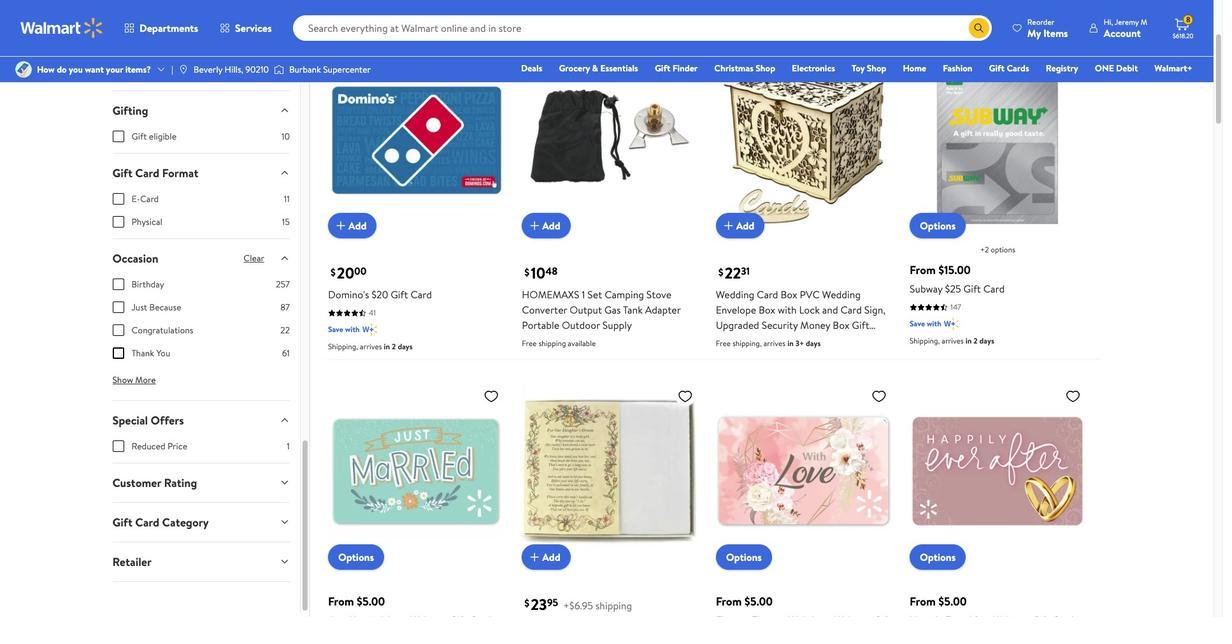 Task type: locate. For each thing, give the bounding box(es) containing it.
add to cart image for 22
[[721, 218, 737, 234]]

0 horizontal spatial shop
[[756, 62, 776, 75]]

arrives down 41 at the left of page
[[360, 341, 382, 352]]

add to cart image
[[527, 549, 543, 565]]

1 vertical spatial shipping
[[596, 598, 632, 612]]

beverly
[[194, 63, 223, 76]]

0 horizontal spatial shipping,
[[328, 341, 358, 352]]

free down portable
[[522, 338, 537, 349]]

options for 'just married aqua walmart gift card' image
[[338, 550, 374, 564]]

add up the 31
[[737, 219, 755, 233]]

arrives down security
[[764, 338, 786, 349]]

1 horizontal spatial add to cart image
[[527, 218, 543, 234]]

happily ever after walmart gift card image
[[910, 383, 1086, 560]]

in
[[966, 336, 972, 346], [788, 338, 794, 349], [384, 341, 390, 352]]

just married aqua walmart gift card image
[[328, 383, 504, 560]]

gift finder link
[[649, 61, 704, 75]]

price down offers
[[168, 440, 187, 452]]

card up e-card
[[135, 165, 160, 181]]

walmart image
[[20, 18, 103, 38]]

gift finder
[[655, 62, 698, 75]]

homemaxs
[[522, 288, 580, 302]]

save down subway
[[910, 318, 926, 329]]

domino's
[[328, 288, 369, 302]]

shipping right +$6.95
[[596, 598, 632, 612]]

price
[[326, 15, 348, 29], [168, 440, 187, 452]]

None checkbox
[[113, 193, 124, 204], [113, 278, 124, 290], [113, 301, 124, 313], [113, 324, 124, 336], [113, 347, 124, 359], [113, 193, 124, 204], [113, 278, 124, 290], [113, 301, 124, 313], [113, 324, 124, 336], [113, 347, 124, 359]]

0 vertical spatial shipping
[[539, 338, 566, 349]]

elegant flowers with love walmart gift card image
[[716, 383, 892, 560]]

with down subway
[[927, 318, 942, 329]]

20
[[337, 262, 354, 284]]

walmart plus image for domino's $20 gift card
[[363, 323, 378, 336]]

2 horizontal spatial in
[[966, 336, 972, 346]]

christmas shop
[[715, 62, 776, 75]]

add to favorites list, from the bride's parents to the groom poetry wedding handkerchief image
[[678, 389, 693, 404]]

tank
[[623, 303, 643, 317]]

$5.00 for 'just married aqua walmart gift card' image
[[357, 593, 385, 609]]

0 horizontal spatial 10
[[282, 130, 290, 143]]

electronics
[[792, 62, 836, 75]]

1 vertical spatial 10
[[531, 262, 546, 284]]

cards
[[1007, 62, 1030, 75]]

1 add to cart image from the left
[[333, 218, 349, 234]]

in down the from $15.00 subway $25 gift card
[[966, 336, 972, 346]]

add to favorites list, domino's $20 gift card image
[[484, 57, 499, 73]]

22 down 87
[[280, 324, 290, 336]]

gift card format tab
[[102, 153, 300, 192]]

free shipping, arrives in 3+ days
[[716, 338, 821, 349]]

Walmart Site-Wide search field
[[293, 15, 992, 41]]

$ left the 31
[[719, 265, 724, 279]]

occasion tab
[[102, 239, 300, 278]]

0 vertical spatial birthday
[[132, 278, 164, 290]]

shop inside christmas shop link
[[756, 62, 776, 75]]

3 add to cart image from the left
[[721, 218, 737, 234]]

walmart plus image down 147
[[945, 318, 960, 331]]

how do you want your items?
[[37, 63, 151, 76]]

shipping inside $ 23 95 +$6.95 shipping
[[596, 598, 632, 612]]

with up security
[[778, 303, 797, 317]]

walmart plus image down 41 at the left of page
[[363, 323, 378, 336]]

toy shop
[[852, 62, 887, 75]]

$ for 20
[[331, 265, 336, 279]]

card inside group
[[140, 192, 159, 205]]

0 horizontal spatial wedding
[[716, 288, 755, 302]]

$ inside $ 22 31
[[719, 265, 724, 279]]

shipping down portable
[[539, 338, 566, 349]]

options
[[920, 219, 956, 233], [338, 550, 374, 564], [726, 550, 762, 564], [920, 550, 956, 564]]

card down the upgraded
[[716, 334, 738, 348]]

clear
[[244, 252, 264, 265]]

 image right |
[[178, 64, 189, 75]]

reduced
[[132, 440, 165, 452]]

0 horizontal spatial birthday
[[132, 278, 164, 290]]

arrives
[[942, 336, 964, 346], [764, 338, 786, 349], [360, 341, 382, 352]]

0 horizontal spatial arrives
[[360, 341, 382, 352]]

$15.00
[[939, 262, 971, 278]]

birthday up "supplies"
[[716, 349, 753, 363]]

burbank
[[289, 63, 321, 76]]

$5.00 for happily ever after walmart gift card image
[[939, 593, 967, 609]]

add button up the 48
[[522, 213, 571, 239]]

card
[[135, 165, 160, 181], [140, 192, 159, 205], [984, 282, 1005, 296], [411, 288, 432, 302], [757, 288, 779, 302], [841, 303, 862, 317], [716, 334, 738, 348], [135, 514, 160, 530]]

walmart plus image
[[945, 318, 960, 331], [363, 323, 378, 336]]

shop
[[756, 62, 776, 75], [867, 62, 887, 75]]

1 vertical spatial 1
[[287, 440, 290, 452]]

1 horizontal spatial 2
[[974, 336, 978, 346]]

homemaxs 1 set camping stove converter output gas tank adapter portable outdoor supply image
[[522, 52, 698, 229]]

pvc
[[800, 288, 820, 302]]

$ inside $ 20 00
[[331, 265, 336, 279]]

shop right toy
[[867, 62, 887, 75]]

1 horizontal spatial shipping
[[596, 598, 632, 612]]

wedding up and
[[823, 288, 861, 302]]

0 vertical spatial 10
[[282, 130, 290, 143]]

0 horizontal spatial 22
[[280, 324, 290, 336]]

output
[[570, 303, 602, 317]]

0 horizontal spatial add to cart image
[[333, 218, 349, 234]]

$ left the 48
[[525, 265, 530, 279]]

show more
[[113, 373, 156, 386]]

add to cart image up $ 22 31
[[721, 218, 737, 234]]

0 horizontal spatial 2
[[392, 341, 396, 352]]

0 horizontal spatial free
[[522, 338, 537, 349]]

gift up 'retailer'
[[113, 514, 133, 530]]

1 $5.00 from the left
[[357, 593, 385, 609]]

save
[[910, 318, 926, 329], [328, 324, 344, 335]]

0 horizontal spatial shipping, arrives in 2 days
[[328, 341, 413, 352]]

$ for 10
[[525, 265, 530, 279]]

free down the upgraded
[[716, 338, 731, 349]]

2 horizontal spatial add to cart image
[[721, 218, 737, 234]]

8
[[1187, 14, 1191, 25]]

arrives for subway $25 gift card
[[942, 336, 964, 346]]

occasion button
[[102, 239, 300, 278]]

security
[[762, 318, 798, 332]]

gift left eligible
[[132, 130, 147, 143]]

hi, jeremy m account
[[1105, 16, 1148, 40]]

save with
[[910, 318, 942, 329], [328, 324, 360, 335]]

birthday inside wedding card box pvc wedding envelope box with lock and card sign, upgraded security money box gift card box for wedding reception birthday baby shower graduation party supplies
[[716, 349, 753, 363]]

card right $20
[[411, 288, 432, 302]]

0 vertical spatial 1
[[582, 288, 585, 302]]

gift down sign,
[[852, 318, 870, 332]]

in for subway $25 gift card
[[966, 336, 972, 346]]

0 horizontal spatial save
[[328, 324, 344, 335]]

wedding up envelope
[[716, 288, 755, 302]]

0 horizontal spatial 1
[[287, 440, 290, 452]]

1 horizontal spatial arrives
[[764, 338, 786, 349]]

card down the +2 options in the right top of the page
[[984, 282, 1005, 296]]

$ 10 48
[[525, 262, 558, 284]]

gift right $25
[[964, 282, 982, 296]]

0 vertical spatial 22
[[725, 262, 741, 284]]

2 horizontal spatial $5.00
[[939, 593, 967, 609]]

supply
[[603, 318, 632, 332]]

1 horizontal spatial wedding
[[775, 334, 813, 348]]

 image for beverly
[[178, 64, 189, 75]]

2 add to cart image from the left
[[527, 218, 543, 234]]

price up popular
[[326, 15, 348, 29]]

0 horizontal spatial save with
[[328, 324, 360, 335]]

customer rating button
[[102, 463, 300, 502]]

box left pvc
[[781, 288, 798, 302]]

beverly hills, 90210
[[194, 63, 269, 76]]

add to cart image up $ 10 48
[[527, 218, 543, 234]]

3 from $5.00 from the left
[[910, 593, 967, 609]]

add to favorites list, happily ever after walmart gift card image
[[1066, 389, 1081, 404]]

add to cart image for 20
[[333, 218, 349, 234]]

1 horizontal spatial walmart plus image
[[945, 318, 960, 331]]

shipping,
[[910, 336, 940, 346], [328, 341, 358, 352]]

in left 3+
[[788, 338, 794, 349]]

1 horizontal spatial $5.00
[[745, 593, 773, 609]]

from $5.00 for 'just married aqua walmart gift card' image
[[328, 593, 385, 609]]

1 horizontal spatial 1
[[582, 288, 585, 302]]

because
[[149, 301, 181, 313]]

shipping, arrives in 2 days down 147
[[910, 336, 995, 346]]

shipping, down subway
[[910, 336, 940, 346]]

box up security
[[759, 303, 776, 317]]

1 horizontal spatial save with
[[910, 318, 942, 329]]

christmas shop link
[[709, 61, 782, 75]]

31
[[741, 265, 750, 279]]

0 vertical spatial price
[[326, 15, 348, 29]]

special offers
[[113, 412, 184, 428]]

0 horizontal spatial days
[[398, 341, 413, 352]]

shipping inside homemaxs 1 set camping stove converter output gas tank adapter portable outdoor supply free shipping available
[[539, 338, 566, 349]]

best
[[915, 34, 930, 45]]

0 horizontal spatial walmart plus image
[[363, 323, 378, 336]]

 image left 'how'
[[15, 61, 32, 78]]

22 up envelope
[[725, 262, 741, 284]]

$ left 23
[[525, 596, 530, 610]]

gift up e-
[[113, 165, 133, 181]]

add for 10
[[543, 219, 561, 233]]

occasion
[[113, 250, 159, 266]]

1 vertical spatial birthday
[[716, 349, 753, 363]]

shop right christmas
[[756, 62, 776, 75]]

shop for toy shop
[[867, 62, 887, 75]]

you
[[69, 63, 83, 76]]

0 horizontal spatial with
[[345, 324, 360, 335]]

1 horizontal spatial save
[[910, 318, 926, 329]]

days for domino's $20 gift card
[[398, 341, 413, 352]]

online
[[424, 15, 451, 29]]

add to favorites list, wedding card box pvc wedding envelope box with lock and card sign, upgraded security money box gift card box for wedding reception birthday baby shower graduation party supplies image
[[872, 57, 887, 73]]

0 horizontal spatial  image
[[15, 61, 32, 78]]

$5.00 for elegant flowers with love walmart gift card image at bottom right
[[745, 593, 773, 609]]

options for subway $25 gift card image
[[920, 219, 956, 233]]

shipping, arrives in 2 days down 41 at the left of page
[[328, 341, 413, 352]]

add button up 95
[[522, 544, 571, 570]]

1 horizontal spatial in
[[788, 338, 794, 349]]

category
[[162, 514, 209, 530]]

you
[[156, 347, 170, 359]]

$ inside $ 23 95 +$6.95 shipping
[[525, 596, 530, 610]]

gift card format button
[[102, 153, 300, 192]]

1 horizontal spatial shop
[[867, 62, 887, 75]]

2 horizontal spatial with
[[927, 318, 942, 329]]

2 for subway $25 gift card
[[974, 336, 978, 346]]

0 horizontal spatial price
[[168, 440, 187, 452]]

1 horizontal spatial shipping, arrives in 2 days
[[910, 336, 995, 346]]

None checkbox
[[113, 130, 124, 142], [113, 216, 124, 227], [113, 440, 124, 452], [113, 130, 124, 142], [113, 216, 124, 227], [113, 440, 124, 452]]

from for 'just married aqua walmart gift card' image
[[328, 593, 354, 609]]

birthday inside occasion group
[[132, 278, 164, 290]]

from $5.00
[[328, 593, 385, 609], [716, 593, 773, 609], [910, 593, 967, 609]]

1 horizontal spatial  image
[[178, 64, 189, 75]]

save with down domino's
[[328, 324, 360, 335]]

birthday up the "just" on the left of the page
[[132, 278, 164, 290]]

burbank supercenter
[[289, 63, 371, 76]]

 image
[[15, 61, 32, 78], [274, 63, 284, 76], [178, 64, 189, 75]]

0 horizontal spatial shipping
[[539, 338, 566, 349]]

2 horizontal spatial  image
[[274, 63, 284, 76]]

add to favorites list, elegant flowers with love walmart gift card image
[[872, 389, 887, 404]]

1 horizontal spatial days
[[806, 338, 821, 349]]

options for happily ever after walmart gift card image
[[920, 550, 956, 564]]

10 up 'homemaxs'
[[531, 262, 546, 284]]

3 $5.00 from the left
[[939, 593, 967, 609]]

1 horizontal spatial with
[[778, 303, 797, 317]]

card up physical
[[140, 192, 159, 205]]

portable
[[522, 318, 560, 332]]

$5.00
[[357, 593, 385, 609], [745, 593, 773, 609], [939, 593, 967, 609]]

gift card category tab
[[102, 503, 300, 542]]

add button up 00
[[328, 213, 377, 239]]

1 horizontal spatial shipping,
[[910, 336, 940, 346]]

2 horizontal spatial days
[[980, 336, 995, 346]]

free
[[522, 338, 537, 349], [716, 338, 731, 349]]

set
[[588, 288, 603, 302]]

2 horizontal spatial from $5.00
[[910, 593, 967, 609]]

days for subway $25 gift card
[[980, 336, 995, 346]]

2 $5.00 from the left
[[745, 593, 773, 609]]

90210
[[246, 63, 269, 76]]

0 horizontal spatial in
[[384, 341, 390, 352]]

services
[[235, 21, 272, 35]]

$ left 20
[[331, 265, 336, 279]]

add for 20
[[349, 219, 367, 233]]

add button up the 31
[[716, 213, 765, 239]]

add to cart image up 20
[[333, 218, 349, 234]]

price when purchased online
[[326, 15, 451, 29]]

$ inside $ 10 48
[[525, 265, 530, 279]]

$ 20 00
[[331, 262, 367, 284]]

0 horizontal spatial $5.00
[[357, 593, 385, 609]]

occasion group
[[113, 278, 290, 370]]

1 vertical spatial 22
[[280, 324, 290, 336]]

add up the 48
[[543, 219, 561, 233]]

search icon image
[[975, 23, 985, 33]]

10 up 11
[[282, 130, 290, 143]]

shipping, down domino's
[[328, 341, 358, 352]]

my
[[1028, 26, 1042, 40]]

2 from $5.00 from the left
[[716, 593, 773, 609]]

1 horizontal spatial from $5.00
[[716, 593, 773, 609]]

customer rating
[[113, 475, 197, 491]]

add to cart image for 10
[[527, 218, 543, 234]]

1 from $5.00 from the left
[[328, 593, 385, 609]]

2 shop from the left
[[867, 62, 887, 75]]

1 free from the left
[[522, 338, 537, 349]]

box
[[781, 288, 798, 302], [759, 303, 776, 317], [833, 318, 850, 332], [740, 334, 757, 348]]

shop inside toy shop link
[[867, 62, 887, 75]]

22
[[725, 262, 741, 284], [280, 324, 290, 336]]

shipping, for subway $25 gift card
[[910, 336, 940, 346]]

eligible
[[149, 130, 177, 143]]

free inside homemaxs 1 set camping stove converter output gas tank adapter portable outdoor supply free shipping available
[[522, 338, 537, 349]]

save with down subway
[[910, 318, 942, 329]]

arrives down 147
[[942, 336, 964, 346]]

save down domino's
[[328, 324, 344, 335]]

reorder my items
[[1028, 16, 1069, 40]]

add button for 10
[[522, 213, 571, 239]]

8 $618.20
[[1174, 14, 1194, 40]]

2 horizontal spatial arrives
[[942, 336, 964, 346]]

wedding up shower
[[775, 334, 813, 348]]

gift inside tab
[[113, 165, 133, 181]]

add up 00
[[349, 219, 367, 233]]

1 shop from the left
[[756, 62, 776, 75]]

e-card
[[132, 192, 159, 205]]

card left category
[[135, 514, 160, 530]]

1 vertical spatial price
[[168, 440, 187, 452]]

add to cart image
[[333, 218, 349, 234], [527, 218, 543, 234], [721, 218, 737, 234]]

in down domino's $20 gift card
[[384, 341, 390, 352]]

1 horizontal spatial birthday
[[716, 349, 753, 363]]

 image right 90210
[[274, 63, 284, 76]]

gift inside tab
[[113, 514, 133, 530]]

card inside tab
[[135, 165, 160, 181]]

0 horizontal spatial from $5.00
[[328, 593, 385, 609]]

deals link
[[516, 61, 548, 75]]

257
[[276, 278, 290, 290]]

gift card category button
[[102, 503, 300, 542]]

retailer button
[[102, 542, 300, 581]]

popular
[[333, 34, 358, 45]]

shipping, arrives in 2 days for domino's $20 gift card
[[328, 341, 413, 352]]

1 horizontal spatial free
[[716, 338, 731, 349]]

with
[[778, 303, 797, 317], [927, 318, 942, 329], [345, 324, 360, 335]]

with down domino's
[[345, 324, 360, 335]]



Task type: vqa. For each thing, say whether or not it's contained in the screenshot.
bottommost Delivery
no



Task type: describe. For each thing, give the bounding box(es) containing it.
 image for how
[[15, 61, 32, 78]]

gift card format group
[[113, 192, 290, 238]]

clear button
[[228, 249, 280, 268]]

domino's $20 gift card image
[[328, 52, 504, 229]]

baby
[[756, 349, 777, 363]]

save with for domino's $20 gift card
[[328, 324, 360, 335]]

$618.20
[[1174, 31, 1194, 40]]

shipping, arrives in 2 days for subway $25 gift card
[[910, 336, 995, 346]]

$ 23 95 +$6.95 shipping
[[525, 593, 632, 615]]

reception
[[816, 334, 861, 348]]

card inside the from $15.00 subway $25 gift card
[[984, 282, 1005, 296]]

options link for elegant flowers with love walmart gift card image at bottom right
[[716, 544, 772, 570]]

from for happily ever after walmart gift card image
[[910, 593, 936, 609]]

22 inside occasion group
[[280, 324, 290, 336]]

customer rating tab
[[102, 463, 300, 502]]

options link for happily ever after walmart gift card image
[[910, 544, 967, 570]]

147
[[951, 302, 962, 313]]

hi,
[[1105, 16, 1114, 27]]

grocery & essentials
[[559, 62, 639, 75]]

thank you
[[132, 347, 170, 359]]

gift eligible
[[132, 130, 177, 143]]

add to favorites list, just married aqua walmart gift card image
[[484, 389, 499, 404]]

in for domino's $20 gift card
[[384, 341, 390, 352]]

box left for
[[740, 334, 757, 348]]

walmart plus image for subway $25 gift card
[[945, 318, 960, 331]]

1 horizontal spatial 10
[[531, 262, 546, 284]]

rating
[[164, 475, 197, 491]]

$ 22 31
[[719, 262, 750, 284]]

show more button
[[102, 370, 166, 390]]

shipping, for domino's $20 gift card
[[328, 341, 358, 352]]

hills,
[[225, 63, 243, 76]]

1 horizontal spatial 22
[[725, 262, 741, 284]]

for
[[759, 334, 772, 348]]

shower
[[780, 349, 812, 363]]

from $5.00 for elegant flowers with love walmart gift card image at bottom right
[[716, 593, 773, 609]]

3+
[[796, 338, 805, 349]]

pick
[[360, 34, 374, 45]]

shop for christmas shop
[[756, 62, 776, 75]]

add up 95
[[543, 550, 561, 564]]

2 free from the left
[[716, 338, 731, 349]]

format
[[162, 165, 199, 181]]

add to favorites list, homemaxs 1 set camping stove converter output gas tank adapter portable outdoor supply image
[[678, 57, 693, 73]]

home link
[[898, 61, 933, 75]]

gifting
[[113, 102, 148, 118]]

congratulations
[[132, 324, 193, 336]]

availability group
[[113, 67, 290, 90]]

envelope
[[716, 303, 757, 317]]

from $5.00 for happily ever after walmart gift card image
[[910, 593, 967, 609]]

popular pick
[[333, 34, 374, 45]]

gift cards link
[[984, 61, 1036, 75]]

registry
[[1046, 62, 1079, 75]]

save for subway $25 gift card
[[910, 318, 926, 329]]

from $15.00 subway $25 gift card
[[910, 262, 1005, 296]]

options link for subway $25 gift card image
[[910, 213, 967, 239]]

gift left finder
[[655, 62, 671, 75]]

add to favorites list, subway $25 gift card image
[[1066, 57, 1081, 73]]

walmart+
[[1155, 62, 1193, 75]]

camping
[[605, 288, 644, 302]]

subway $25 gift card image
[[910, 52, 1086, 229]]

card right and
[[841, 303, 862, 317]]

lock
[[800, 303, 820, 317]]

with for domino's $20 gift card
[[345, 324, 360, 335]]

card inside tab
[[135, 514, 160, 530]]

thank
[[132, 347, 154, 359]]

reorder
[[1028, 16, 1055, 27]]

debit
[[1117, 62, 1139, 75]]

add for 22
[[737, 219, 755, 233]]

41
[[369, 308, 376, 318]]

2 horizontal spatial wedding
[[823, 288, 861, 302]]

e-
[[132, 192, 140, 205]]

items
[[1044, 26, 1069, 40]]

add button for 20
[[328, 213, 377, 239]]

best seller
[[915, 34, 950, 45]]

toy
[[852, 62, 865, 75]]

with for subway $25 gift card
[[927, 318, 942, 329]]

essentials
[[601, 62, 639, 75]]

upgraded
[[716, 318, 760, 332]]

1 inside homemaxs 1 set camping stove converter output gas tank adapter portable outdoor supply free shipping available
[[582, 288, 585, 302]]

Search search field
[[293, 15, 992, 41]]

gift left cards at the right
[[990, 62, 1005, 75]]

christmas
[[715, 62, 754, 75]]

1 horizontal spatial price
[[326, 15, 348, 29]]

 image for burbank
[[274, 63, 284, 76]]

arrives for domino's $20 gift card
[[360, 341, 382, 352]]

just
[[132, 301, 147, 313]]

departments button
[[113, 13, 209, 43]]

add button for 22
[[716, 213, 765, 239]]

fashion link
[[938, 61, 979, 75]]

+2
[[981, 244, 990, 255]]

legal information image
[[456, 17, 467, 27]]

items?
[[125, 63, 151, 76]]

15
[[282, 215, 290, 228]]

special offers tab
[[102, 401, 300, 440]]

customer
[[113, 475, 161, 491]]

$25
[[946, 282, 962, 296]]

and
[[823, 303, 839, 317]]

gift inside the from $15.00 subway $25 gift card
[[964, 282, 982, 296]]

one debit
[[1096, 62, 1139, 75]]

from inside the from $15.00 subway $25 gift card
[[910, 262, 936, 278]]

one debit link
[[1090, 61, 1144, 75]]

box up reception
[[833, 318, 850, 332]]

save for domino's $20 gift card
[[328, 324, 344, 335]]

reduced price
[[132, 440, 187, 452]]

gifting tab
[[102, 91, 300, 130]]

save with for subway $25 gift card
[[910, 318, 942, 329]]

grocery & essentials link
[[554, 61, 644, 75]]

95
[[547, 596, 559, 610]]

2 for domino's $20 gift card
[[392, 341, 396, 352]]

options for elegant flowers with love walmart gift card image at bottom right
[[726, 550, 762, 564]]

grocery
[[559, 62, 590, 75]]

gifting button
[[102, 91, 300, 130]]

services button
[[209, 13, 283, 43]]

home
[[904, 62, 927, 75]]

one
[[1096, 62, 1115, 75]]

from the bride's parents to the groom poetry wedding handkerchief image
[[522, 383, 698, 560]]

gift right $20
[[391, 288, 408, 302]]

$ for 22
[[719, 265, 724, 279]]

offers
[[151, 412, 184, 428]]

homemaxs 1 set camping stove converter output gas tank adapter portable outdoor supply free shipping available
[[522, 288, 681, 349]]

finder
[[673, 62, 698, 75]]

options link for 'just married aqua walmart gift card' image
[[328, 544, 384, 570]]

your
[[106, 63, 123, 76]]

toy shop link
[[847, 61, 893, 75]]

supercenter
[[323, 63, 371, 76]]

with inside wedding card box pvc wedding envelope box with lock and card sign, upgraded security money box gift card box for wedding reception birthday baby shower graduation party supplies
[[778, 303, 797, 317]]

retailer
[[113, 554, 152, 570]]

$20
[[372, 288, 388, 302]]

11
[[284, 192, 290, 205]]

61
[[282, 347, 290, 359]]

do
[[57, 63, 67, 76]]

wedding card box pvc wedding envelope box with lock and card sign, upgraded security money box gift card box for wedding reception birthday baby shower graduation party supplies image
[[716, 52, 892, 229]]

gas
[[605, 303, 621, 317]]

card up security
[[757, 288, 779, 302]]

retailer tab
[[102, 542, 300, 581]]

just because
[[132, 301, 181, 313]]

graduation
[[815, 349, 864, 363]]

from for elegant flowers with love walmart gift card image at bottom right
[[716, 593, 742, 609]]

seller
[[932, 34, 950, 45]]

gift inside wedding card box pvc wedding envelope box with lock and card sign, upgraded security money box gift card box for wedding reception birthday baby shower graduation party supplies
[[852, 318, 870, 332]]



